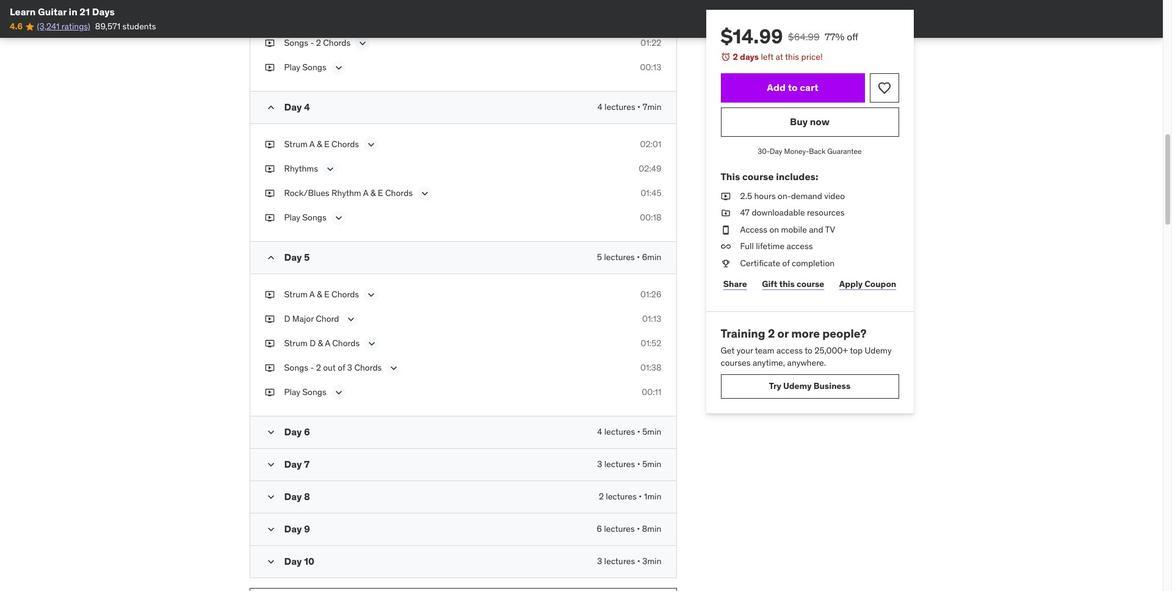 Task type: describe. For each thing, give the bounding box(es) containing it.
01:52
[[641, 338, 662, 348]]

day for day 7
[[284, 458, 302, 470]]

01:22
[[641, 37, 662, 48]]

small image for day 9
[[265, 523, 277, 535]]

lectures for day 7
[[604, 458, 635, 469]]

day 6
[[284, 425, 310, 438]]

7min
[[643, 101, 662, 112]]

songs for 00:18
[[302, 212, 327, 223]]

02:49
[[639, 163, 662, 174]]

3 for day 10
[[597, 555, 602, 566]]

• for day 4
[[638, 101, 641, 112]]

certificate of completion
[[740, 258, 835, 269]]

4 lectures • 5min
[[597, 426, 662, 437]]

play songs for 00:11
[[284, 386, 327, 397]]

a up d major chord
[[309, 289, 315, 300]]

4 for day 6
[[597, 426, 602, 437]]

buy now
[[790, 115, 830, 128]]

xsmall image for d major chord
[[265, 313, 274, 325]]

& for 01:26
[[317, 289, 322, 300]]

small image for day 6
[[265, 426, 277, 438]]

show lecture description image for play songs
[[333, 212, 345, 224]]

2.5
[[740, 190, 752, 201]]

anytime,
[[753, 357, 785, 368]]

• for day 10
[[637, 555, 640, 566]]

01:45
[[641, 187, 662, 198]]

e for day 5
[[324, 289, 330, 300]]

add to cart
[[767, 81, 819, 93]]

3min
[[642, 555, 662, 566]]

0 horizontal spatial udemy
[[783, 380, 812, 391]]

songs for 00:11
[[302, 386, 327, 397]]

show lecture description image for rock/blues rhythm a & e chords
[[419, 187, 431, 200]]

2.5 hours on-demand video
[[740, 190, 845, 201]]

7
[[304, 458, 310, 470]]

0 vertical spatial access
[[787, 241, 813, 252]]

xsmall image for songs - 2 chords
[[265, 37, 274, 49]]

show lecture description image down songs - 2 out of 3 chords
[[333, 386, 345, 399]]

- for chords
[[310, 37, 314, 48]]

gift this course
[[762, 279, 824, 290]]

learn guitar in 21 days
[[10, 5, 115, 18]]

1min
[[644, 491, 662, 502]]

small image for day 4
[[265, 101, 277, 113]]

this course includes:
[[721, 171, 819, 183]]

lectures for day 5
[[604, 251, 635, 262]]

$64.99
[[788, 31, 820, 43]]

small image for day 7
[[265, 458, 277, 471]]

strum d & a chords
[[284, 338, 360, 348]]

apply
[[839, 279, 863, 290]]

xsmall image for rhythms
[[265, 163, 274, 175]]

days
[[92, 5, 115, 18]]

songs for 00:13
[[302, 62, 327, 72]]

apply coupon button
[[837, 272, 899, 296]]

udemy inside training 2 or more people? get your team access to 25,000+ top udemy courses anytime, anywhere.
[[865, 345, 892, 356]]

1 horizontal spatial 6
[[597, 523, 602, 534]]

buy
[[790, 115, 808, 128]]

this
[[721, 171, 740, 183]]

share
[[723, 279, 747, 290]]

00:18
[[640, 212, 662, 223]]

& for 02:01
[[317, 138, 322, 149]]

show lecture description image for strum a & e chords
[[365, 289, 377, 301]]

rock/blues
[[284, 187, 330, 198]]

on
[[770, 224, 779, 235]]

day for day 4
[[284, 101, 302, 113]]

try
[[769, 380, 781, 391]]

show lecture description image for 01:52
[[366, 338, 378, 350]]

xsmall image for strum d & a chords
[[265, 338, 274, 349]]

lectures for day 6
[[604, 426, 635, 437]]

downloadable
[[752, 207, 805, 218]]

left
[[761, 51, 774, 62]]

wishlist image
[[877, 80, 892, 95]]

resources
[[807, 207, 845, 218]]

cart
[[800, 81, 819, 93]]

3 lectures • 3min
[[597, 555, 662, 566]]

demand
[[791, 190, 822, 201]]

rock/blues rhythm a & e chords
[[284, 187, 413, 198]]

(3,241 ratings)
[[37, 21, 90, 32]]

3 strum from the top
[[284, 338, 308, 348]]

$14.99 $64.99 77% off
[[721, 24, 859, 49]]

30-day money-back guarantee
[[758, 146, 862, 155]]

in
[[69, 5, 77, 18]]

to inside add to cart button
[[788, 81, 798, 93]]

30-
[[758, 146, 770, 155]]

hours
[[754, 190, 776, 201]]

1 horizontal spatial 5
[[597, 251, 602, 262]]

xsmall image for show lecture description image for strum a & e chords
[[265, 289, 274, 301]]

day for day 5
[[284, 251, 302, 263]]

small image for day 8
[[265, 491, 277, 503]]

strum for 4
[[284, 138, 308, 149]]

6 lectures • 8min
[[597, 523, 662, 534]]

training
[[721, 326, 766, 340]]

share button
[[721, 272, 750, 296]]

• for day 8
[[639, 491, 642, 502]]

strum a & e chords for day 4
[[284, 138, 359, 149]]

4.6
[[10, 21, 23, 32]]

day 10
[[284, 555, 315, 567]]

3 lectures • 5min
[[597, 458, 662, 469]]

(3,241
[[37, 21, 59, 32]]

your
[[737, 345, 753, 356]]

full
[[740, 241, 754, 252]]

21
[[80, 5, 90, 18]]

9
[[304, 523, 310, 535]]

day 8
[[284, 490, 310, 502]]

guitar
[[38, 5, 67, 18]]

show lecture description image for 02:01
[[365, 138, 377, 151]]

0 horizontal spatial d
[[284, 313, 290, 324]]

coupon
[[865, 279, 897, 290]]

to inside training 2 or more people? get your team access to 25,000+ top udemy courses anytime, anywhere.
[[805, 345, 813, 356]]

0 vertical spatial 3
[[347, 362, 352, 373]]

now
[[810, 115, 830, 128]]

2 lectures • 1min
[[599, 491, 662, 502]]

0 horizontal spatial of
[[338, 362, 345, 373]]

01:26
[[641, 289, 662, 300]]

certificate
[[740, 258, 780, 269]]

2 days left at this price!
[[733, 51, 823, 62]]

day 9
[[284, 523, 310, 535]]

4 for day 4
[[598, 101, 603, 112]]

1 vertical spatial e
[[378, 187, 383, 198]]



Task type: vqa. For each thing, say whether or not it's contained in the screenshot.


Task type: locate. For each thing, give the bounding box(es) containing it.
strum down "major"
[[284, 338, 308, 348]]

d
[[284, 313, 290, 324], [310, 338, 316, 348]]

play songs for 00:18
[[284, 212, 327, 223]]

1 5min from the top
[[643, 426, 662, 437]]

1 vertical spatial udemy
[[783, 380, 812, 391]]

small image left day 6
[[265, 426, 277, 438]]

back
[[809, 146, 826, 155]]

this
[[785, 51, 799, 62], [779, 279, 795, 290]]

play songs down songs - 2 chords
[[284, 62, 327, 72]]

1 - from the top
[[310, 37, 314, 48]]

xsmall image
[[265, 62, 274, 73], [265, 138, 274, 150], [265, 187, 274, 199], [721, 190, 731, 202], [721, 258, 731, 270], [265, 289, 274, 301], [265, 386, 274, 398]]

anywhere.
[[787, 357, 826, 368]]

lectures left 6min
[[604, 251, 635, 262]]

00:11
[[642, 386, 662, 397]]

2 vertical spatial play songs
[[284, 386, 327, 397]]

play songs down "out"
[[284, 386, 327, 397]]

• left 6min
[[637, 251, 640, 262]]

show lecture description image down songs - 2 chords
[[333, 62, 345, 74]]

video
[[824, 190, 845, 201]]

small image left 'day 4'
[[265, 101, 277, 113]]

strum a & e chords for day 5
[[284, 289, 359, 300]]

lectures left 8min
[[604, 523, 635, 534]]

1 vertical spatial access
[[777, 345, 803, 356]]

2 strum a & e chords from the top
[[284, 289, 359, 300]]

• for day 7
[[637, 458, 640, 469]]

or
[[778, 326, 789, 340]]

a right 'rhythm'
[[363, 187, 368, 198]]

udemy right top
[[865, 345, 892, 356]]

3 down 4 lectures • 5min
[[597, 458, 602, 469]]

day 5
[[284, 251, 310, 263]]

3 small image from the top
[[265, 426, 277, 438]]

1 horizontal spatial d
[[310, 338, 316, 348]]

access on mobile and tv
[[740, 224, 835, 235]]

1 vertical spatial course
[[797, 279, 824, 290]]

0 vertical spatial play
[[284, 62, 300, 72]]

day
[[284, 101, 302, 113], [770, 146, 783, 155], [284, 251, 302, 263], [284, 425, 302, 438], [284, 458, 302, 470], [284, 490, 302, 502], [284, 523, 302, 535], [284, 555, 302, 567]]

-
[[310, 37, 314, 48], [310, 362, 314, 373]]

0 vertical spatial 6
[[304, 425, 310, 438]]

1 vertical spatial strum
[[284, 289, 308, 300]]

10
[[304, 555, 315, 567]]

& down "chord"
[[318, 338, 323, 348]]

5min
[[643, 426, 662, 437], [643, 458, 662, 469]]

1 horizontal spatial to
[[805, 345, 813, 356]]

price!
[[801, 51, 823, 62]]

xsmall image for show lecture description icon under songs - 2 out of 3 chords
[[265, 386, 274, 398]]

• left 8min
[[637, 523, 640, 534]]

lectures for day 4
[[605, 101, 635, 112]]

show lecture description image
[[324, 163, 336, 175], [419, 187, 431, 200], [333, 212, 345, 224], [365, 289, 377, 301], [388, 362, 400, 374]]

small image
[[265, 101, 277, 113], [265, 251, 277, 264], [265, 426, 277, 438], [265, 458, 277, 471], [265, 491, 277, 503], [265, 523, 277, 535], [265, 555, 277, 568]]

lectures for day 9
[[604, 523, 635, 534]]

xsmall image for songs - 2 out of 3 chords
[[265, 362, 274, 374]]

3 for day 7
[[597, 458, 602, 469]]

day for day 9
[[284, 523, 302, 535]]

e
[[324, 138, 330, 149], [378, 187, 383, 198], [324, 289, 330, 300]]

3 play from the top
[[284, 386, 300, 397]]

ratings)
[[62, 21, 90, 32]]

6 up 3 lectures • 3min
[[597, 523, 602, 534]]

of right "out"
[[338, 362, 345, 373]]

completion
[[792, 258, 835, 269]]

small image left 'day 10' on the left bottom of page
[[265, 555, 277, 568]]

a
[[309, 138, 315, 149], [363, 187, 368, 198], [309, 289, 315, 300], [325, 338, 330, 348]]

25,000+
[[815, 345, 848, 356]]

0 horizontal spatial 5
[[304, 251, 310, 263]]

small image for day 10
[[265, 555, 277, 568]]

0 vertical spatial d
[[284, 313, 290, 324]]

d left "major"
[[284, 313, 290, 324]]

1 strum a & e chords from the top
[[284, 138, 359, 149]]

a up rhythms
[[309, 138, 315, 149]]

guarantee
[[828, 146, 862, 155]]

6min
[[642, 251, 662, 262]]

1 vertical spatial of
[[338, 362, 345, 373]]

get
[[721, 345, 735, 356]]

• for day 9
[[637, 523, 640, 534]]

access down 'mobile' at the right top
[[787, 241, 813, 252]]

3 play songs from the top
[[284, 386, 327, 397]]

lectures
[[605, 101, 635, 112], [604, 251, 635, 262], [604, 426, 635, 437], [604, 458, 635, 469], [606, 491, 637, 502], [604, 523, 635, 534], [604, 555, 635, 566]]

77%
[[825, 31, 845, 43]]

songs - 2 out of 3 chords
[[284, 362, 382, 373]]

on-
[[778, 190, 791, 201]]

2 vertical spatial play
[[284, 386, 300, 397]]

strum for 5
[[284, 289, 308, 300]]

show lecture description image up the rock/blues rhythm a & e chords
[[365, 138, 377, 151]]

strum up "major"
[[284, 289, 308, 300]]

2 - from the top
[[310, 362, 314, 373]]

1 vertical spatial play songs
[[284, 212, 327, 223]]

4 lectures • 7min
[[598, 101, 662, 112]]

1 vertical spatial 5min
[[643, 458, 662, 469]]

rhythms
[[284, 163, 318, 174]]

strum
[[284, 138, 308, 149], [284, 289, 308, 300], [284, 338, 308, 348]]

• for day 6
[[637, 426, 640, 437]]

e up rock/blues
[[324, 138, 330, 149]]

0 vertical spatial play songs
[[284, 62, 327, 72]]

major
[[292, 313, 314, 324]]

5min for day 6
[[643, 426, 662, 437]]

5 small image from the top
[[265, 491, 277, 503]]

play for 00:18
[[284, 212, 300, 223]]

xsmall image for show lecture description icon below songs - 2 chords
[[265, 62, 274, 73]]

show lecture description image for songs - 2 out of 3 chords
[[388, 362, 400, 374]]

• for day 5
[[637, 251, 640, 262]]

1 vertical spatial 6
[[597, 523, 602, 534]]

alarm image
[[721, 52, 731, 62]]

xsmall image for show lecture description image corresponding to rock/blues rhythm a & e chords
[[265, 187, 274, 199]]

1 vertical spatial strum a & e chords
[[284, 289, 359, 300]]

xsmall image for play songs
[[265, 212, 274, 224]]

1 vertical spatial -
[[310, 362, 314, 373]]

00:13
[[640, 62, 662, 72]]

1 horizontal spatial course
[[797, 279, 824, 290]]

show lecture description image
[[357, 37, 369, 49], [333, 62, 345, 74], [365, 138, 377, 151], [345, 313, 357, 325], [366, 338, 378, 350], [333, 386, 345, 399]]

3 right "out"
[[347, 362, 352, 373]]

1 vertical spatial 3
[[597, 458, 602, 469]]

0 vertical spatial this
[[785, 51, 799, 62]]

strum a & e chords up rhythms
[[284, 138, 359, 149]]

show lecture description image for rhythms
[[324, 163, 336, 175]]

2 5min from the top
[[643, 458, 662, 469]]

chord
[[316, 313, 339, 324]]

play songs
[[284, 62, 327, 72], [284, 212, 327, 223], [284, 386, 327, 397]]

lifetime
[[756, 241, 785, 252]]

show lecture description image for 01:13
[[345, 313, 357, 325]]

1 strum from the top
[[284, 138, 308, 149]]

02:01
[[640, 138, 662, 149]]

2 vertical spatial strum
[[284, 338, 308, 348]]

of
[[783, 258, 790, 269], [338, 362, 345, 373]]

2 inside training 2 or more people? get your team access to 25,000+ top udemy courses anytime, anywhere.
[[768, 326, 775, 340]]

out
[[323, 362, 336, 373]]

2 strum from the top
[[284, 289, 308, 300]]

•
[[638, 101, 641, 112], [637, 251, 640, 262], [637, 426, 640, 437], [637, 458, 640, 469], [639, 491, 642, 502], [637, 523, 640, 534], [637, 555, 640, 566]]

gift this course link
[[760, 272, 827, 296]]

1 horizontal spatial of
[[783, 258, 790, 269]]

• up '3 lectures • 5min'
[[637, 426, 640, 437]]

4 small image from the top
[[265, 458, 277, 471]]

0 horizontal spatial 6
[[304, 425, 310, 438]]

play down songs - 2 chords
[[284, 62, 300, 72]]

1 horizontal spatial udemy
[[865, 345, 892, 356]]

8
[[304, 490, 310, 502]]

more
[[791, 326, 820, 340]]

course down completion
[[797, 279, 824, 290]]

3 down 6 lectures • 8min
[[597, 555, 602, 566]]

lectures up '3 lectures • 5min'
[[604, 426, 635, 437]]

47
[[740, 207, 750, 218]]

money-
[[784, 146, 809, 155]]

play songs down rock/blues
[[284, 212, 327, 223]]

7 small image from the top
[[265, 555, 277, 568]]

2 vertical spatial 3
[[597, 555, 602, 566]]

lectures left 7min
[[605, 101, 635, 112]]

- for out
[[310, 362, 314, 373]]

show lecture description image right "chord"
[[345, 313, 357, 325]]

of down full lifetime access at the top right of the page
[[783, 258, 790, 269]]

• left 3min
[[637, 555, 640, 566]]

e up "chord"
[[324, 289, 330, 300]]

mobile
[[781, 224, 807, 235]]

&
[[317, 138, 322, 149], [371, 187, 376, 198], [317, 289, 322, 300], [318, 338, 323, 348]]

2 small image from the top
[[265, 251, 277, 264]]

0 vertical spatial of
[[783, 258, 790, 269]]

• left 7min
[[638, 101, 641, 112]]

6 small image from the top
[[265, 523, 277, 535]]

access inside training 2 or more people? get your team access to 25,000+ top udemy courses anytime, anywhere.
[[777, 345, 803, 356]]

and
[[809, 224, 823, 235]]

5min for day 7
[[643, 458, 662, 469]]

0 vertical spatial strum a & e chords
[[284, 138, 359, 149]]

small image left day 5 at left
[[265, 251, 277, 264]]

01:38
[[641, 362, 662, 373]]

a down "chord"
[[325, 338, 330, 348]]

try udemy business
[[769, 380, 851, 391]]

0 horizontal spatial course
[[742, 171, 774, 183]]

6
[[304, 425, 310, 438], [597, 523, 602, 534]]

e right 'rhythm'
[[378, 187, 383, 198]]

2 play from the top
[[284, 212, 300, 223]]

udemy right try
[[783, 380, 812, 391]]

day for day 6
[[284, 425, 302, 438]]

off
[[847, 31, 859, 43]]

play down rock/blues
[[284, 212, 300, 223]]

team
[[755, 345, 775, 356]]

xsmall image for show lecture description icon for 02:01
[[265, 138, 274, 150]]

0 vertical spatial udemy
[[865, 345, 892, 356]]

lectures for day 10
[[604, 555, 635, 566]]

d major chord
[[284, 313, 339, 324]]

to up anywhere.
[[805, 345, 813, 356]]

tv
[[825, 224, 835, 235]]

play songs for 00:13
[[284, 62, 327, 72]]

includes:
[[776, 171, 819, 183]]

lectures down 4 lectures • 5min
[[604, 458, 635, 469]]

course up 'hours'
[[742, 171, 774, 183]]

89,571
[[95, 21, 120, 32]]

try udemy business link
[[721, 374, 899, 398]]

xsmall image
[[265, 37, 274, 49], [265, 163, 274, 175], [721, 207, 731, 219], [265, 212, 274, 224], [721, 224, 731, 236], [721, 241, 731, 253], [265, 313, 274, 325], [265, 338, 274, 349], [265, 362, 274, 374]]

01:13
[[642, 313, 662, 324]]

apply coupon
[[839, 279, 897, 290]]

d down d major chord
[[310, 338, 316, 348]]

& up d major chord
[[317, 289, 322, 300]]

access
[[787, 241, 813, 252], [777, 345, 803, 356]]

access down or
[[777, 345, 803, 356]]

• left 1min
[[639, 491, 642, 502]]

4
[[304, 101, 310, 113], [598, 101, 603, 112], [597, 426, 602, 437]]

0 horizontal spatial to
[[788, 81, 798, 93]]

show lecture description image right songs - 2 chords
[[357, 37, 369, 49]]

strum a & e chords up "chord"
[[284, 289, 359, 300]]

0 vertical spatial -
[[310, 37, 314, 48]]

1 vertical spatial play
[[284, 212, 300, 223]]

top
[[850, 345, 863, 356]]

1 small image from the top
[[265, 101, 277, 113]]

• up 2 lectures • 1min
[[637, 458, 640, 469]]

people?
[[823, 326, 867, 340]]

1 vertical spatial to
[[805, 345, 813, 356]]

small image for day 5
[[265, 251, 277, 264]]

1 play from the top
[[284, 62, 300, 72]]

1 play songs from the top
[[284, 62, 327, 72]]

play up day 6
[[284, 386, 300, 397]]

& right 'rhythm'
[[371, 187, 376, 198]]

& up rhythms
[[317, 138, 322, 149]]

small image left day 8
[[265, 491, 277, 503]]

1 vertical spatial d
[[310, 338, 316, 348]]

0 vertical spatial to
[[788, 81, 798, 93]]

2 play songs from the top
[[284, 212, 327, 223]]

this right at
[[785, 51, 799, 62]]

show lecture description image for 01:22
[[357, 37, 369, 49]]

6 up 7
[[304, 425, 310, 438]]

5 lectures • 6min
[[597, 251, 662, 262]]

& for 01:52
[[318, 338, 323, 348]]

play for 00:13
[[284, 62, 300, 72]]

small image left day 7
[[265, 458, 277, 471]]

1 vertical spatial this
[[779, 279, 795, 290]]

0 vertical spatial strum
[[284, 138, 308, 149]]

gift
[[762, 279, 778, 290]]

0 vertical spatial 5min
[[643, 426, 662, 437]]

47 downloadable resources
[[740, 207, 845, 218]]

full lifetime access
[[740, 241, 813, 252]]

training 2 or more people? get your team access to 25,000+ top udemy courses anytime, anywhere.
[[721, 326, 892, 368]]

show lecture description image up songs - 2 out of 3 chords
[[366, 338, 378, 350]]

play for 00:11
[[284, 386, 300, 397]]

0 vertical spatial course
[[742, 171, 774, 183]]

this right "gift"
[[779, 279, 795, 290]]

add to cart button
[[721, 73, 865, 102]]

day for day 8
[[284, 490, 302, 502]]

lectures left 1min
[[606, 491, 637, 502]]

access
[[740, 224, 768, 235]]

day for day 10
[[284, 555, 302, 567]]

5min up '3 lectures • 5min'
[[643, 426, 662, 437]]

rhythm
[[332, 187, 361, 198]]

small image left day 9
[[265, 523, 277, 535]]

strum up rhythms
[[284, 138, 308, 149]]

lectures left 3min
[[604, 555, 635, 566]]

0 vertical spatial e
[[324, 138, 330, 149]]

days
[[740, 51, 759, 62]]

5min up 1min
[[643, 458, 662, 469]]

e for day 4
[[324, 138, 330, 149]]

learn
[[10, 5, 36, 18]]

to left the cart
[[788, 81, 798, 93]]

2 vertical spatial e
[[324, 289, 330, 300]]

lectures for day 8
[[606, 491, 637, 502]]

89,571 students
[[95, 21, 156, 32]]

courses
[[721, 357, 751, 368]]



